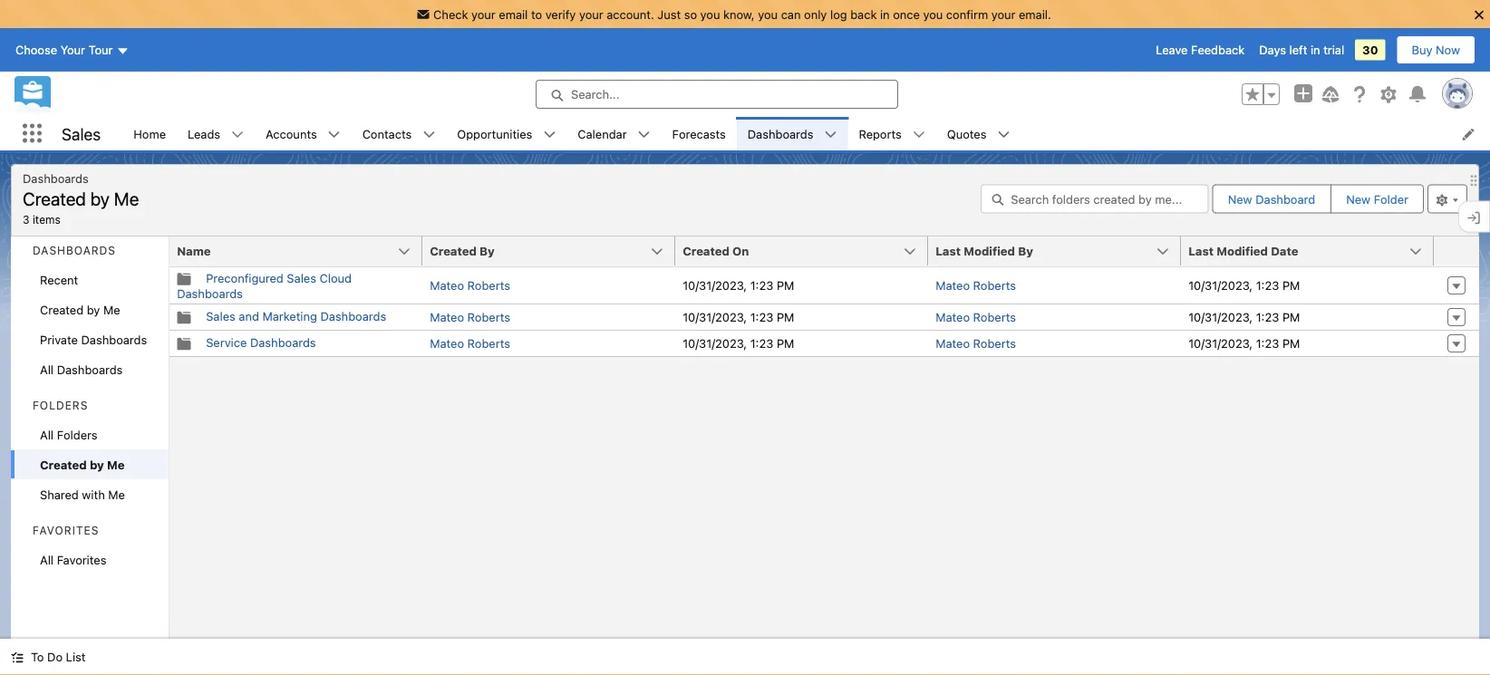 Task type: locate. For each thing, give the bounding box(es) containing it.
text default image right leads
[[231, 128, 244, 141]]

text default image right reports
[[913, 128, 926, 141]]

text default image inside the 'calendar' list item
[[638, 128, 651, 141]]

do
[[47, 651, 63, 664]]

last modified by button
[[929, 237, 1182, 266]]

you left can
[[758, 7, 778, 21]]

to
[[531, 7, 542, 21]]

reports list item
[[848, 117, 937, 151]]

your right verify
[[579, 7, 604, 21]]

just
[[658, 7, 681, 21]]

me down home
[[114, 188, 139, 209]]

sales and marketing dashboards
[[206, 310, 386, 323]]

1 created by me from the top
[[40, 303, 120, 317]]

text default image inside 'to do list' button
[[11, 652, 24, 664]]

0 vertical spatial by
[[90, 188, 110, 209]]

sales for sales and marketing dashboards
[[206, 310, 236, 323]]

text default image inside reports list item
[[913, 128, 926, 141]]

1 vertical spatial all
[[40, 428, 54, 442]]

all down private
[[40, 363, 54, 376]]

0 vertical spatial all
[[40, 363, 54, 376]]

1 your from the left
[[472, 7, 496, 21]]

favorites up 'all favorites'
[[33, 525, 99, 537]]

1 horizontal spatial last
[[1189, 244, 1214, 258]]

folders
[[33, 399, 88, 412], [57, 428, 98, 442]]

me right 'with'
[[108, 488, 125, 502]]

3 you from the left
[[924, 7, 943, 21]]

check your email to verify your account. just so you know, you can only log back in once you confirm your email.
[[434, 7, 1052, 21]]

new dashboard button
[[1214, 185, 1331, 213]]

text default image right calendar
[[638, 128, 651, 141]]

text default image inside leads list item
[[231, 128, 244, 141]]

sales for sales
[[62, 124, 101, 144]]

me up the shared with me link
[[107, 458, 125, 472]]

0 horizontal spatial sales
[[62, 124, 101, 144]]

modified inside button
[[964, 244, 1016, 258]]

1 horizontal spatial your
[[579, 7, 604, 21]]

2 created by me link from the top
[[11, 450, 169, 480]]

text default image for contacts
[[423, 128, 436, 141]]

last for last modified by
[[936, 244, 961, 258]]

last
[[936, 244, 961, 258], [1189, 244, 1214, 258]]

1 horizontal spatial you
[[758, 7, 778, 21]]

actions cell
[[1435, 237, 1480, 268]]

sales
[[62, 124, 101, 144], [287, 271, 316, 285], [206, 310, 236, 323]]

items
[[33, 213, 61, 226]]

10/31/2023,
[[683, 279, 747, 293], [1189, 279, 1253, 293], [683, 311, 747, 324], [1189, 311, 1253, 324], [683, 337, 747, 351], [1189, 337, 1253, 351]]

dashboards up items
[[23, 171, 89, 185]]

your left email
[[472, 7, 496, 21]]

folders inside all folders link
[[57, 428, 98, 442]]

shared with me link
[[11, 480, 169, 510]]

text default image for dashboards
[[825, 128, 837, 141]]

all dashboards link
[[11, 355, 169, 385]]

created by cell
[[423, 237, 687, 268]]

modified for date
[[1217, 244, 1269, 258]]

text default image right quotes
[[998, 128, 1011, 141]]

2 created by me from the top
[[40, 458, 125, 472]]

accounts
[[266, 127, 317, 141]]

created by me for with
[[40, 458, 125, 472]]

Search folders created by me... text field
[[981, 185, 1210, 214]]

all up the shared on the bottom
[[40, 428, 54, 442]]

account.
[[607, 7, 655, 21]]

10/31/2023, 1:23 pm
[[683, 279, 795, 293], [1189, 279, 1301, 293], [683, 311, 795, 324], [1189, 311, 1301, 324], [683, 337, 795, 351], [1189, 337, 1301, 351]]

0 vertical spatial sales
[[62, 124, 101, 144]]

last modified date
[[1189, 244, 1299, 258]]

last inside last modified by button
[[936, 244, 961, 258]]

home
[[134, 127, 166, 141]]

1 all from the top
[[40, 363, 54, 376]]

2 vertical spatial by
[[90, 458, 104, 472]]

created by me link
[[11, 295, 169, 325], [11, 450, 169, 480]]

created by me up 'private dashboards' link
[[40, 303, 120, 317]]

created
[[23, 188, 86, 209], [430, 244, 477, 258], [683, 244, 730, 258], [40, 303, 84, 317], [40, 458, 87, 472]]

shared
[[40, 488, 79, 502]]

1 vertical spatial in
[[1311, 43, 1321, 57]]

dashboards
[[748, 127, 814, 141], [23, 171, 89, 185], [33, 244, 116, 257], [177, 287, 243, 300], [321, 310, 386, 323], [81, 333, 147, 346], [250, 336, 316, 350], [57, 363, 123, 376]]

sales down name cell
[[287, 271, 316, 285]]

modified inside button
[[1217, 244, 1269, 258]]

me
[[114, 188, 139, 209], [103, 303, 120, 317], [107, 458, 125, 472], [108, 488, 125, 502]]

created by me
[[40, 303, 120, 317], [40, 458, 125, 472]]

created by me link for with
[[11, 450, 169, 480]]

text default image left to
[[11, 652, 24, 664]]

contacts link
[[352, 117, 423, 151]]

2 horizontal spatial sales
[[287, 271, 316, 285]]

text default image inside accounts list item
[[328, 128, 341, 141]]

0 horizontal spatial modified
[[964, 244, 1016, 258]]

3 all from the top
[[40, 553, 54, 567]]

1 horizontal spatial new
[[1347, 192, 1371, 206]]

dashboards down search... button
[[748, 127, 814, 141]]

2 vertical spatial all
[[40, 553, 54, 567]]

to do list button
[[0, 639, 96, 676]]

last modified by
[[936, 244, 1034, 258]]

1 created by me link from the top
[[11, 295, 169, 325]]

private
[[40, 333, 78, 346]]

1 horizontal spatial by
[[1019, 244, 1034, 258]]

1 horizontal spatial sales
[[206, 310, 236, 323]]

modified
[[964, 244, 1016, 258], [1217, 244, 1269, 258]]

group
[[1242, 84, 1281, 105]]

and
[[239, 310, 259, 323]]

buy now
[[1413, 43, 1461, 57]]

text default image inside grid
[[177, 337, 192, 352]]

favorites down shared with me
[[57, 553, 106, 567]]

all inside 'link'
[[40, 363, 54, 376]]

leads
[[188, 127, 220, 141]]

email.
[[1019, 7, 1052, 21]]

all folders
[[40, 428, 98, 442]]

0 horizontal spatial new
[[1229, 192, 1253, 206]]

text default image inside quotes list item
[[998, 128, 1011, 141]]

private dashboards
[[40, 333, 147, 346]]

2 all from the top
[[40, 428, 54, 442]]

leave feedback
[[1156, 43, 1245, 57]]

0 horizontal spatial by
[[480, 244, 495, 258]]

all dashboards
[[40, 363, 123, 376]]

1 vertical spatial favorites
[[57, 553, 106, 567]]

by
[[90, 188, 110, 209], [87, 303, 100, 317], [90, 458, 104, 472]]

dashboards link
[[737, 117, 825, 151]]

you right once
[[924, 7, 943, 21]]

in right left
[[1311, 43, 1321, 57]]

created by me link up 'with'
[[11, 450, 169, 480]]

mateo roberts
[[430, 279, 511, 293], [936, 279, 1017, 293], [430, 311, 511, 324], [936, 311, 1017, 324], [430, 337, 511, 351], [936, 337, 1017, 351]]

text default image for reports
[[913, 128, 926, 141]]

1 modified from the left
[[964, 244, 1016, 258]]

sales up service
[[206, 310, 236, 323]]

1 new from the left
[[1229, 192, 1253, 206]]

by
[[480, 244, 495, 258], [1019, 244, 1034, 258]]

check
[[434, 7, 468, 21]]

text default image inside "dashboards" list item
[[825, 128, 837, 141]]

0 vertical spatial created by me
[[40, 303, 120, 317]]

me up private dashboards
[[103, 303, 120, 317]]

once
[[893, 7, 920, 21]]

1 vertical spatial created by me
[[40, 458, 125, 472]]

1 vertical spatial by
[[87, 303, 100, 317]]

in
[[881, 7, 890, 21], [1311, 43, 1321, 57]]

me inside the shared with me link
[[108, 488, 125, 502]]

dashboards created by me 3 items
[[23, 171, 139, 226]]

search... button
[[536, 80, 899, 109]]

pm
[[777, 279, 795, 293], [1283, 279, 1301, 293], [777, 311, 795, 324], [1283, 311, 1301, 324], [777, 337, 795, 351], [1283, 337, 1301, 351]]

text default image for quotes
[[998, 128, 1011, 141]]

2 horizontal spatial you
[[924, 7, 943, 21]]

you
[[701, 7, 720, 21], [758, 7, 778, 21], [924, 7, 943, 21]]

1 vertical spatial created by me link
[[11, 450, 169, 480]]

created by me up shared with me
[[40, 458, 125, 472]]

2 your from the left
[[579, 7, 604, 21]]

text default image
[[328, 128, 341, 141], [638, 128, 651, 141], [913, 128, 926, 141], [177, 272, 192, 287], [177, 311, 192, 325]]

list containing home
[[123, 117, 1491, 151]]

1 vertical spatial sales
[[287, 271, 316, 285]]

recent link
[[11, 265, 169, 295]]

folders up shared with me
[[57, 428, 98, 442]]

text default image inside contacts list item
[[423, 128, 436, 141]]

name button
[[170, 237, 423, 266]]

text default image right contacts
[[423, 128, 436, 141]]

last inside the last modified date button
[[1189, 244, 1214, 258]]

trial
[[1324, 43, 1345, 57]]

0 vertical spatial created by me link
[[11, 295, 169, 325]]

text default image inside opportunities list item
[[543, 128, 556, 141]]

buy
[[1413, 43, 1433, 57]]

dashboards down 'private dashboards' link
[[57, 363, 123, 376]]

new
[[1229, 192, 1253, 206], [1347, 192, 1371, 206]]

dashboards inside dashboards created by me 3 items
[[23, 171, 89, 185]]

created on button
[[676, 237, 929, 266]]

0 horizontal spatial in
[[881, 7, 890, 21]]

created on cell
[[676, 237, 940, 268]]

2 vertical spatial sales
[[206, 310, 236, 323]]

0 vertical spatial favorites
[[33, 525, 99, 537]]

all for all folders
[[40, 428, 54, 442]]

calendar
[[578, 127, 627, 141]]

mateo roberts link
[[430, 279, 511, 293], [936, 279, 1017, 293], [430, 311, 511, 324], [936, 311, 1017, 324], [430, 337, 511, 351], [936, 337, 1017, 351]]

grid
[[170, 237, 1480, 357]]

0 horizontal spatial your
[[472, 7, 496, 21]]

text default image left service
[[177, 337, 192, 352]]

0 horizontal spatial you
[[701, 7, 720, 21]]

text default image left reports link
[[825, 128, 837, 141]]

folder
[[1375, 192, 1409, 206]]

text default image right accounts
[[328, 128, 341, 141]]

dashboards down preconfigured
[[177, 287, 243, 300]]

sales and marketing dashboards link
[[206, 310, 386, 323]]

new left folder
[[1347, 192, 1371, 206]]

0 horizontal spatial last
[[936, 244, 961, 258]]

folders up all folders
[[33, 399, 88, 412]]

you right so
[[701, 7, 720, 21]]

sales up dashboards created by me 3 items
[[62, 124, 101, 144]]

0 vertical spatial in
[[881, 7, 890, 21]]

roberts
[[468, 279, 511, 293], [974, 279, 1017, 293], [468, 311, 511, 324], [974, 311, 1017, 324], [468, 337, 511, 351], [974, 337, 1017, 351]]

in right back
[[881, 7, 890, 21]]

your left email.
[[992, 7, 1016, 21]]

2 last from the left
[[1189, 244, 1214, 258]]

3 your from the left
[[992, 7, 1016, 21]]

preconfigured
[[206, 271, 284, 285]]

2 horizontal spatial your
[[992, 7, 1016, 21]]

text default image left calendar
[[543, 128, 556, 141]]

2 new from the left
[[1347, 192, 1371, 206]]

1 horizontal spatial modified
[[1217, 244, 1269, 258]]

new left dashboard
[[1229, 192, 1253, 206]]

new folder button
[[1331, 185, 1425, 214]]

all
[[40, 363, 54, 376], [40, 428, 54, 442], [40, 553, 54, 567]]

1 vertical spatial folders
[[57, 428, 98, 442]]

calendar link
[[567, 117, 638, 151]]

sales inside preconfigured sales cloud dashboards
[[287, 271, 316, 285]]

only
[[804, 7, 827, 21]]

dashboards inside preconfigured sales cloud dashboards
[[177, 287, 243, 300]]

created by me link up private dashboards
[[11, 295, 169, 325]]

list
[[123, 117, 1491, 151]]

text default image for opportunities
[[543, 128, 556, 141]]

2 modified from the left
[[1217, 244, 1269, 258]]

text default image
[[231, 128, 244, 141], [423, 128, 436, 141], [543, 128, 556, 141], [825, 128, 837, 141], [998, 128, 1011, 141], [177, 337, 192, 352], [11, 652, 24, 664]]

1 last from the left
[[936, 244, 961, 258]]

all down the shared on the bottom
[[40, 553, 54, 567]]



Task type: describe. For each thing, give the bounding box(es) containing it.
opportunities list item
[[446, 117, 567, 151]]

service
[[206, 336, 247, 350]]

dashboards inside 'link'
[[57, 363, 123, 376]]

3
[[23, 213, 29, 226]]

quotes
[[947, 127, 987, 141]]

new for new folder
[[1347, 192, 1371, 206]]

all for all dashboards
[[40, 363, 54, 376]]

0 vertical spatial folders
[[33, 399, 88, 412]]

new folder
[[1347, 192, 1409, 206]]

back
[[851, 7, 877, 21]]

name cell
[[170, 237, 434, 268]]

with
[[82, 488, 105, 502]]

email
[[499, 7, 528, 21]]

contacts
[[362, 127, 412, 141]]

last modified by cell
[[929, 237, 1193, 268]]

leads link
[[177, 117, 231, 151]]

accounts list item
[[255, 117, 352, 151]]

dashboards up all dashboards 'link'
[[81, 333, 147, 346]]

preconfigured sales cloud dashboards link
[[177, 271, 352, 300]]

name
[[177, 244, 211, 258]]

list
[[66, 651, 86, 664]]

by for all folders
[[90, 458, 104, 472]]

left
[[1290, 43, 1308, 57]]

your
[[60, 43, 85, 57]]

verify
[[546, 7, 576, 21]]

choose your tour
[[15, 43, 113, 57]]

all favorites
[[40, 553, 106, 567]]

service dashboards link
[[206, 336, 316, 350]]

now
[[1437, 43, 1461, 57]]

can
[[781, 7, 801, 21]]

quotes list item
[[937, 117, 1022, 151]]

new dashboard
[[1229, 192, 1316, 206]]

created by button
[[423, 237, 676, 266]]

accounts link
[[255, 117, 328, 151]]

shared with me
[[40, 488, 125, 502]]

so
[[684, 7, 697, 21]]

created by
[[430, 244, 495, 258]]

home link
[[123, 117, 177, 151]]

last for last modified date
[[1189, 244, 1214, 258]]

text default image for calendar
[[638, 128, 651, 141]]

text default image for accounts
[[328, 128, 341, 141]]

cloud
[[320, 271, 352, 285]]

log
[[831, 7, 848, 21]]

text default image left and
[[177, 311, 192, 325]]

opportunities link
[[446, 117, 543, 151]]

1 by from the left
[[480, 244, 495, 258]]

all favorites link
[[11, 545, 169, 575]]

contacts list item
[[352, 117, 446, 151]]

dashboards list item
[[737, 117, 848, 151]]

by for recent
[[87, 303, 100, 317]]

dashboards down marketing at the left top of the page
[[250, 336, 316, 350]]

2 by from the left
[[1019, 244, 1034, 258]]

opportunities
[[457, 127, 533, 141]]

all for all favorites
[[40, 553, 54, 567]]

created inside dashboards created by me 3 items
[[23, 188, 86, 209]]

dashboards up recent
[[33, 244, 116, 257]]

tour
[[89, 43, 113, 57]]

me for the shared with me link
[[108, 488, 125, 502]]

grid containing name
[[170, 237, 1480, 357]]

me inside dashboards created by me 3 items
[[114, 188, 139, 209]]

calendar list item
[[567, 117, 662, 151]]

new for new dashboard
[[1229, 192, 1253, 206]]

text default image for leads
[[231, 128, 244, 141]]

me for created by me link for dashboards
[[103, 303, 120, 317]]

feedback
[[1192, 43, 1245, 57]]

dashboard
[[1256, 192, 1316, 206]]

choose your tour button
[[15, 35, 130, 64]]

text default image down the name
[[177, 272, 192, 287]]

me for created by me link associated with with
[[107, 458, 125, 472]]

reports link
[[848, 117, 913, 151]]

modified for by
[[964, 244, 1016, 258]]

all folders link
[[11, 420, 169, 450]]

quotes link
[[937, 117, 998, 151]]

buy now button
[[1397, 35, 1476, 64]]

dashboards inside list item
[[748, 127, 814, 141]]

last modified date button
[[1182, 237, 1435, 266]]

on
[[733, 244, 749, 258]]

created by me for dashboards
[[40, 303, 120, 317]]

date
[[1272, 244, 1299, 258]]

actions image
[[1435, 237, 1480, 266]]

private dashboards link
[[11, 325, 169, 355]]

by inside dashboards created by me 3 items
[[90, 188, 110, 209]]

recent
[[40, 273, 78, 287]]

leads list item
[[177, 117, 255, 151]]

choose
[[15, 43, 57, 57]]

preconfigured sales cloud dashboards
[[177, 271, 352, 300]]

reports
[[859, 127, 902, 141]]

days
[[1260, 43, 1287, 57]]

1 horizontal spatial in
[[1311, 43, 1321, 57]]

30
[[1363, 43, 1379, 57]]

2 you from the left
[[758, 7, 778, 21]]

leave
[[1156, 43, 1188, 57]]

to
[[31, 651, 44, 664]]

forecasts
[[673, 127, 726, 141]]

created by me link for dashboards
[[11, 295, 169, 325]]

last modified date cell
[[1182, 237, 1446, 268]]

confirm
[[947, 7, 989, 21]]

leave feedback link
[[1156, 43, 1245, 57]]

to do list
[[31, 651, 86, 664]]

service dashboards
[[206, 336, 316, 350]]

forecasts link
[[662, 117, 737, 151]]

1 you from the left
[[701, 7, 720, 21]]

know,
[[724, 7, 755, 21]]

search...
[[571, 88, 620, 101]]

days left in trial
[[1260, 43, 1345, 57]]

dashboards down cloud
[[321, 310, 386, 323]]

created on
[[683, 244, 749, 258]]



Task type: vqa. For each thing, say whether or not it's contained in the screenshot.
Service Dashboards
yes



